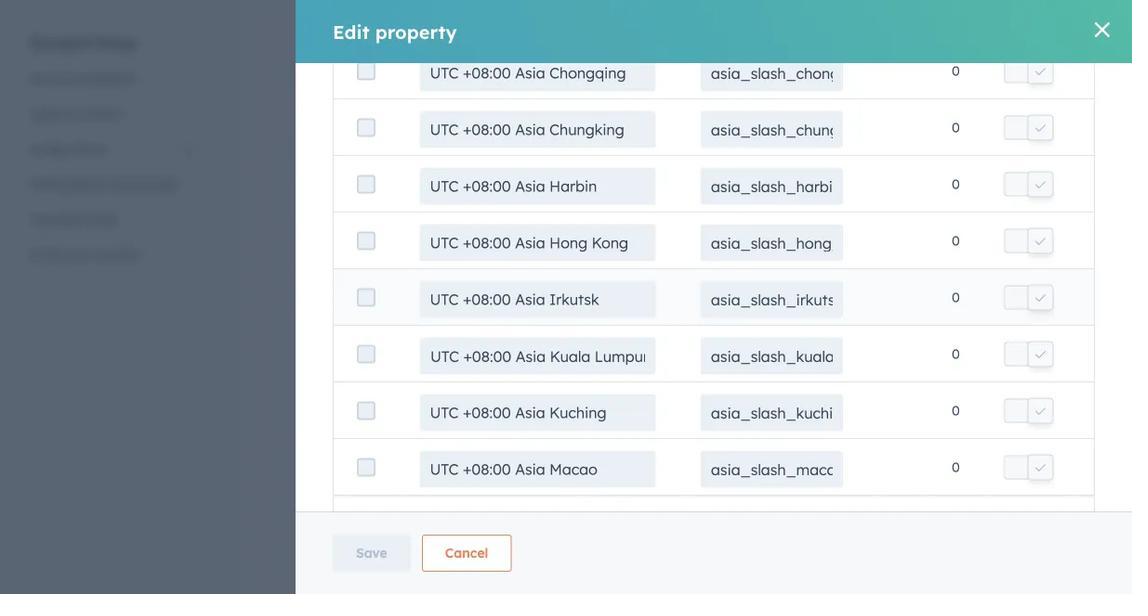 Task type: describe. For each thing, give the bounding box(es) containing it.
time last seen date picker
[[372, 248, 471, 280]]

information
[[750, 457, 821, 473]]

time for time zone
[[372, 516, 404, 532]]

users
[[732, 61, 767, 78]]

time of last session button
[[372, 382, 653, 398]]

web analytics history for time of first session
[[697, 323, 829, 340]]

marketplace downloads
[[30, 176, 177, 192]]

assign users & teams button
[[661, 137, 829, 153]]

email
[[488, 449, 525, 465]]

all users button
[[700, 50, 792, 89]]

archive button
[[574, 137, 643, 153]]

all for all groups
[[483, 60, 500, 77]]

to
[[500, 137, 513, 153]]

integrations
[[30, 141, 106, 157]]

picker inside the time first seen date picker
[[401, 199, 432, 213]]

users inside tab panel
[[708, 137, 744, 153]]

downloads
[[109, 176, 177, 192]]

privacy
[[30, 247, 75, 263]]

last inside time of last session date picker
[[425, 382, 453, 398]]

all groups button
[[471, 50, 574, 87]]

analytics for time of last session
[[728, 390, 783, 406]]

first inside time of first session date picker
[[425, 315, 454, 331]]

hubspot for time of first session
[[902, 323, 956, 340]]

web analytics history for time last seen
[[697, 256, 829, 273]]

of for last
[[408, 382, 421, 398]]

account setup element
[[19, 32, 208, 308]]

create property button
[[975, 55, 1090, 85]]

time zone button
[[372, 516, 653, 532]]

tab panel containing all groups
[[271, 16, 1132, 595]]

analytics for time first seen
[[728, 189, 783, 206]]

marketplace downloads link
[[19, 167, 208, 202]]

defaults
[[83, 70, 135, 86]]

web analytics history for time first seen
[[697, 189, 829, 206]]

sent
[[558, 449, 585, 465]]

hubspot for time of last session
[[902, 390, 956, 406]]

history for time of last session
[[787, 390, 829, 406]]

privacy & consent
[[30, 247, 141, 263]]

web analytics history for time of last session
[[697, 390, 829, 406]]

users & teams
[[30, 106, 120, 122]]

groups
[[504, 60, 549, 77]]

types
[[640, 60, 675, 77]]

picker inside time of first session date picker
[[401, 333, 432, 347]]

time of last session date picker
[[372, 382, 506, 413]]

account for account setup
[[30, 33, 90, 52]]

tracking code link
[[19, 202, 208, 238]]

time last seen button
[[372, 248, 653, 264]]

all field types button
[[574, 50, 700, 87]]

hubspot for time last seen
[[902, 256, 956, 273]]

setup
[[94, 33, 137, 52]]

tracking code
[[30, 211, 117, 228]]

date inside time of first session date picker
[[372, 333, 397, 347]]

consent
[[91, 247, 141, 263]]

all field types
[[586, 60, 675, 77]]

group
[[517, 137, 556, 153]]

date inside the time first seen date picker
[[372, 199, 397, 213]]

time zone dropdown select
[[372, 516, 460, 547]]

time for time registration email was sent
[[372, 449, 404, 465]]



Task type: locate. For each thing, give the bounding box(es) containing it.
time for time of last session
[[372, 382, 404, 398]]

1 history from the top
[[787, 189, 829, 206]]

4 history from the top
[[787, 390, 829, 406]]

time inside time registration email was sent date picker
[[372, 449, 404, 465]]

picker up time of last session date picker
[[401, 333, 432, 347]]

5 hubspot from the top
[[902, 457, 956, 473]]

first down time last seen date picker
[[425, 315, 454, 331]]

last inside time last seen date picker
[[408, 248, 436, 264]]

integrations button
[[19, 132, 208, 167]]

3 web analytics history from the top
[[697, 323, 829, 340]]

2 history from the top
[[787, 256, 829, 273]]

3 selected
[[376, 139, 428, 153]]

0 horizontal spatial teams
[[81, 106, 120, 122]]

2 analytics from the top
[[728, 256, 783, 273]]

picker up time last seen date picker
[[401, 199, 432, 213]]

0 vertical spatial users
[[30, 106, 64, 122]]

users
[[30, 106, 64, 122], [708, 137, 744, 153]]

time inside the time first seen date picker
[[372, 181, 404, 197]]

all for all field types
[[586, 60, 603, 77]]

2 web analytics history from the top
[[697, 256, 829, 273]]

tab panel
[[271, 16, 1132, 595]]

session for time of last session
[[457, 382, 506, 398]]

1 account from the top
[[30, 33, 90, 52]]

2 of from the top
[[408, 382, 421, 398]]

1 vertical spatial session
[[457, 382, 506, 398]]

1 time from the top
[[372, 181, 404, 197]]

1 date from the top
[[372, 199, 397, 213]]

hubspot
[[902, 189, 956, 206], [902, 256, 956, 273], [902, 323, 956, 340], [902, 390, 956, 406], [902, 457, 956, 473]]

2 time from the top
[[372, 248, 404, 264]]

of inside time of first session date picker
[[408, 315, 421, 331]]

users right assign
[[708, 137, 744, 153]]

time up dropdown
[[372, 516, 404, 532]]

seen inside time last seen date picker
[[440, 248, 471, 264]]

account defaults link
[[19, 61, 208, 96]]

tracking
[[30, 211, 82, 228]]

time down the time first seen date picker
[[372, 248, 404, 264]]

4 hubspot from the top
[[902, 390, 956, 406]]

0 vertical spatial &
[[68, 106, 77, 122]]

web for time of last session
[[697, 390, 725, 406]]

1 horizontal spatial users
[[708, 137, 744, 153]]

0 horizontal spatial all
[[483, 60, 500, 77]]

0 vertical spatial teams
[[81, 106, 120, 122]]

all left users
[[712, 61, 728, 78]]

add to group
[[470, 137, 556, 153]]

2 vertical spatial &
[[78, 247, 88, 263]]

4 time from the top
[[372, 382, 404, 398]]

all groups
[[483, 60, 549, 77]]

first
[[408, 181, 437, 197], [425, 315, 454, 331]]

add
[[470, 137, 496, 153]]

1 web analytics history from the top
[[697, 189, 829, 206]]

marketplace
[[30, 176, 106, 192]]

of
[[408, 315, 421, 331], [408, 382, 421, 398]]

1 vertical spatial users
[[708, 137, 744, 153]]

users & teams link
[[19, 96, 208, 132]]

field
[[607, 60, 636, 77]]

1 horizontal spatial all
[[586, 60, 603, 77]]

time of first session button
[[372, 315, 653, 331]]

create property
[[991, 63, 1075, 77]]

dropdown
[[372, 533, 426, 547]]

1 vertical spatial teams
[[762, 137, 803, 153]]

history for time first seen
[[787, 189, 829, 206]]

1 horizontal spatial &
[[78, 247, 88, 263]]

property
[[1029, 63, 1075, 77]]

0 vertical spatial last
[[408, 248, 436, 264]]

picker
[[401, 199, 432, 213], [401, 266, 432, 280], [401, 333, 432, 347], [401, 400, 432, 413], [401, 466, 432, 480]]

zone
[[408, 516, 441, 532]]

first inside the time first seen date picker
[[408, 181, 437, 197]]

analytics for time last seen
[[728, 256, 783, 273]]

3 date from the top
[[372, 333, 397, 347]]

seen for time last seen
[[440, 248, 471, 264]]

picker up time of first session date picker
[[401, 266, 432, 280]]

analytics
[[728, 189, 783, 206], [728, 256, 783, 273], [728, 323, 783, 340], [728, 390, 783, 406]]

all users
[[712, 61, 767, 78]]

of for first
[[408, 315, 421, 331]]

time inside the time zone dropdown select
[[372, 516, 404, 532]]

1 horizontal spatial teams
[[762, 137, 803, 153]]

& inside 'link'
[[78, 247, 88, 263]]

date inside time registration email was sent date picker
[[372, 466, 397, 480]]

time for time of first session
[[372, 315, 404, 331]]

account up users & teams
[[30, 70, 80, 86]]

was
[[529, 449, 554, 465]]

2 hubspot from the top
[[902, 256, 956, 273]]

4 web analytics history from the top
[[697, 390, 829, 406]]

0 vertical spatial account
[[30, 33, 90, 52]]

3
[[376, 139, 381, 153]]

5 time from the top
[[372, 449, 404, 465]]

0 vertical spatial of
[[408, 315, 421, 331]]

history for time last seen
[[787, 256, 829, 273]]

account defaults
[[30, 70, 135, 86]]

date inside time of last session date picker
[[372, 400, 397, 413]]

session inside time of last session date picker
[[457, 382, 506, 398]]

1 vertical spatial account
[[30, 70, 80, 86]]

&
[[68, 106, 77, 122], [748, 137, 758, 153], [78, 247, 88, 263]]

1 vertical spatial last
[[425, 382, 453, 398]]

0 vertical spatial seen
[[441, 181, 473, 197]]

time inside time last seen date picker
[[372, 248, 404, 264]]

3 picker from the top
[[401, 333, 432, 347]]

users up integrations
[[30, 106, 64, 122]]

3 hubspot from the top
[[902, 323, 956, 340]]

1 vertical spatial &
[[748, 137, 758, 153]]

time registration email was sent date picker
[[372, 449, 585, 480]]

seen down the time first seen date picker
[[440, 248, 471, 264]]

tab list
[[271, 0, 929, 17]]

select
[[429, 533, 460, 547]]

Search search field
[[285, 50, 471, 87]]

contact
[[697, 457, 746, 473]]

picker inside time registration email was sent date picker
[[401, 466, 432, 480]]

teams inside tab panel
[[762, 137, 803, 153]]

seen inside the time first seen date picker
[[441, 181, 473, 197]]

session
[[458, 315, 507, 331], [457, 382, 506, 398]]

time inside time of last session date picker
[[372, 382, 404, 398]]

of down time last seen date picker
[[408, 315, 421, 331]]

4 picker from the top
[[401, 400, 432, 413]]

teams
[[81, 106, 120, 122], [762, 137, 803, 153]]

seen for time first seen
[[441, 181, 473, 197]]

time first seen date picker
[[372, 181, 473, 213]]

3 history from the top
[[787, 323, 829, 340]]

5 picker from the top
[[401, 466, 432, 480]]

1 hubspot from the top
[[902, 189, 956, 206]]

1 of from the top
[[408, 315, 421, 331]]

time for time last seen
[[372, 248, 404, 264]]

teams down users
[[762, 137, 803, 153]]

3 web from the top
[[697, 323, 725, 340]]

contact information
[[697, 457, 821, 473]]

account
[[30, 33, 90, 52], [30, 70, 80, 86]]

picker up registration
[[401, 400, 432, 413]]

time down time of first session date picker
[[372, 382, 404, 398]]

last down time of first session date picker
[[425, 382, 453, 398]]

4 web from the top
[[697, 390, 725, 406]]

time
[[372, 181, 404, 197], [372, 248, 404, 264], [372, 315, 404, 331], [372, 382, 404, 398], [372, 449, 404, 465], [372, 516, 404, 532]]

session down time last seen button
[[458, 315, 507, 331]]

& up integrations
[[68, 106, 77, 122]]

session for time of first session
[[458, 315, 507, 331]]

picker inside time last seen date picker
[[401, 266, 432, 280]]

2 horizontal spatial &
[[748, 137, 758, 153]]

time down time last seen date picker
[[372, 315, 404, 331]]

2 date from the top
[[372, 266, 397, 280]]

web for time of first session
[[697, 323, 725, 340]]

1 analytics from the top
[[728, 189, 783, 206]]

4 analytics from the top
[[728, 390, 783, 406]]

archive
[[594, 137, 643, 153]]

web
[[697, 189, 725, 206], [697, 256, 725, 273], [697, 323, 725, 340], [697, 390, 725, 406]]

3 time from the top
[[372, 315, 404, 331]]

2 horizontal spatial all
[[712, 61, 728, 78]]

0 horizontal spatial &
[[68, 106, 77, 122]]

time inside time of first session date picker
[[372, 315, 404, 331]]

picker inside time of last session date picker
[[401, 400, 432, 413]]

time registration email was sent button
[[372, 449, 653, 465]]

1 picker from the top
[[401, 199, 432, 213]]

teams inside account setup element
[[81, 106, 120, 122]]

of down time of first session date picker
[[408, 382, 421, 398]]

web for time last seen
[[697, 256, 725, 273]]

1 web from the top
[[697, 189, 725, 206]]

time first seen button
[[372, 181, 653, 197]]

0 vertical spatial session
[[458, 315, 507, 331]]

session up email
[[457, 382, 506, 398]]

all
[[483, 60, 500, 77], [586, 60, 603, 77], [712, 61, 728, 78]]

selected
[[385, 139, 428, 153]]

all for all users
[[712, 61, 728, 78]]

all left groups at the top of the page
[[483, 60, 500, 77]]

account up the account defaults
[[30, 33, 90, 52]]

account setup
[[30, 33, 137, 52]]

1 vertical spatial seen
[[440, 248, 471, 264]]

account for account defaults
[[30, 70, 80, 86]]

hubspot for time registration email was sent
[[902, 457, 956, 473]]

seen
[[441, 181, 473, 197], [440, 248, 471, 264]]

history for time of first session
[[787, 323, 829, 340]]

& right assign
[[748, 137, 758, 153]]

registration
[[408, 449, 484, 465]]

code
[[85, 211, 117, 228]]

privacy & consent link
[[19, 238, 208, 273]]

analytics for time of first session
[[728, 323, 783, 340]]

1 vertical spatial of
[[408, 382, 421, 398]]

4 date from the top
[[372, 400, 397, 413]]

web for time first seen
[[697, 189, 725, 206]]

6 time from the top
[[372, 516, 404, 532]]

time of first session date picker
[[372, 315, 507, 347]]

5 date from the top
[[372, 466, 397, 480]]

seen down add
[[441, 181, 473, 197]]

& right privacy
[[78, 247, 88, 263]]

last
[[408, 248, 436, 264], [425, 382, 453, 398]]

teams down defaults
[[81, 106, 120, 122]]

& for consent
[[78, 247, 88, 263]]

create
[[991, 63, 1026, 77]]

history
[[787, 189, 829, 206], [787, 256, 829, 273], [787, 323, 829, 340], [787, 390, 829, 406]]

time down 3 on the left top of the page
[[372, 181, 404, 197]]

time for time first seen
[[372, 181, 404, 197]]

all left field on the top
[[586, 60, 603, 77]]

assign users & teams
[[661, 137, 803, 153]]

first down selected
[[408, 181, 437, 197]]

3 analytics from the top
[[728, 323, 783, 340]]

picker down registration
[[401, 466, 432, 480]]

& for teams
[[68, 106, 77, 122]]

hubspot for time first seen
[[902, 189, 956, 206]]

2 web from the top
[[697, 256, 725, 273]]

2 picker from the top
[[401, 266, 432, 280]]

date inside time last seen date picker
[[372, 266, 397, 280]]

0 horizontal spatial users
[[30, 106, 64, 122]]

date
[[372, 199, 397, 213], [372, 266, 397, 280], [372, 333, 397, 347], [372, 400, 397, 413], [372, 466, 397, 480]]

time left registration
[[372, 449, 404, 465]]

web analytics history
[[697, 189, 829, 206], [697, 256, 829, 273], [697, 323, 829, 340], [697, 390, 829, 406]]

users inside account setup element
[[30, 106, 64, 122]]

add to group button
[[450, 137, 556, 153]]

assign
[[661, 137, 704, 153]]

2 account from the top
[[30, 70, 80, 86]]

last down the time first seen date picker
[[408, 248, 436, 264]]

of inside time of last session date picker
[[408, 382, 421, 398]]

1 vertical spatial first
[[425, 315, 454, 331]]

0 vertical spatial first
[[408, 181, 437, 197]]

session inside time of first session date picker
[[458, 315, 507, 331]]



Task type: vqa. For each thing, say whether or not it's contained in the screenshot.
Time of Last Session 'button'
yes



